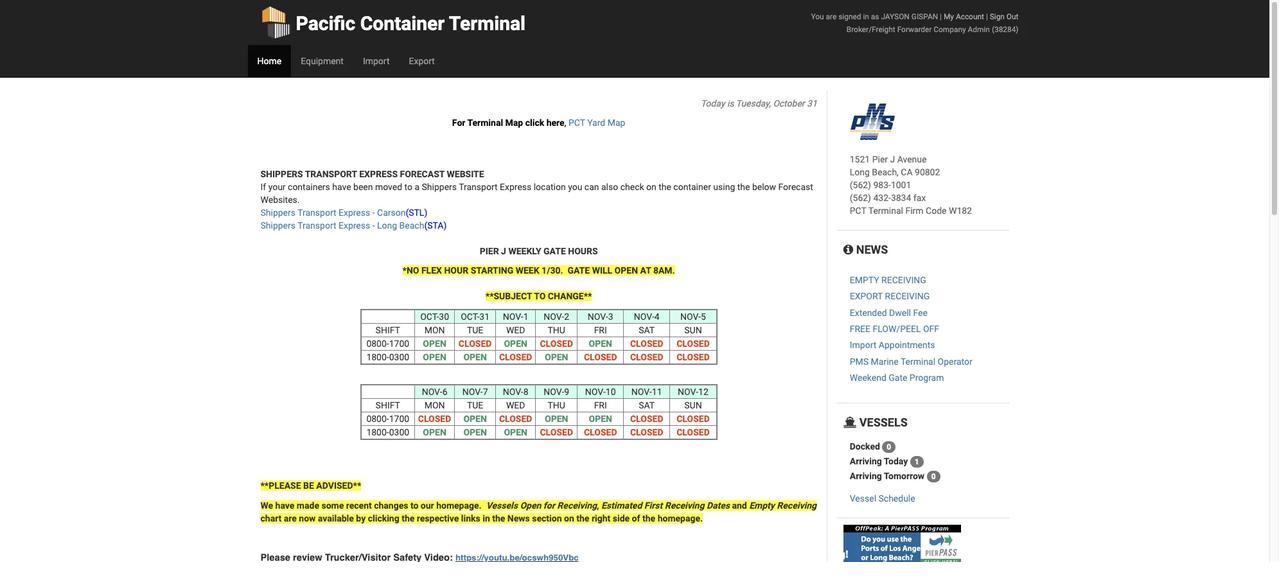 Task type: describe. For each thing, give the bounding box(es) containing it.
1800- for open
[[367, 352, 389, 363]]

fee
[[914, 308, 928, 318]]

vessels for vessels open for receiving , estimated first receiving dates and empty receiving chart are now available by clicking the respective links in the news section on the right side of the homepage.
[[486, 501, 518, 511]]

1 vertical spatial have
[[276, 501, 295, 511]]

click
[[526, 118, 545, 128]]

tomorrow
[[884, 471, 925, 482]]

first
[[645, 501, 663, 511]]

0800-1700 for open
[[367, 339, 410, 349]]

change**
[[548, 291, 592, 302]]

some
[[322, 501, 344, 511]]

nov- for 5
[[681, 312, 701, 322]]

1 vertical spatial shippers
[[261, 208, 296, 218]]

empty
[[750, 501, 775, 511]]

export
[[850, 291, 883, 302]]

, inside vessels open for receiving , estimated first receiving dates and empty receiving chart are now available by clicking the respective links in the news section on the right side of the homepage.
[[597, 501, 599, 511]]

2 vertical spatial express
[[339, 221, 370, 231]]

export
[[409, 56, 435, 66]]

0 horizontal spatial 0
[[887, 443, 892, 452]]

pms marine terminal operator link
[[850, 357, 973, 367]]

1 receiving from the left
[[558, 501, 597, 511]]

2
[[565, 312, 570, 322]]

the left right
[[577, 514, 590, 524]]

2 receiving from the left
[[665, 501, 705, 511]]

moved
[[375, 182, 403, 192]]

fri for 3
[[594, 325, 607, 336]]

today inside docked 0 arriving today 1 arriving tomorrow 0
[[884, 456, 909, 467]]

1 | from the left
[[941, 12, 942, 21]]

vessel
[[850, 494, 877, 504]]

**subject to change**
[[486, 291, 592, 302]]

*no
[[403, 266, 419, 276]]

nov-7
[[463, 387, 488, 397]]

free
[[850, 324, 871, 334]]

6
[[443, 387, 448, 397]]

below
[[753, 182, 777, 192]]

pacific container terminal link
[[261, 0, 526, 45]]

0 vertical spatial 1
[[524, 312, 529, 322]]

have inside shippers transport express forecast website if your containers have been moved to a shippers transport express location you can also check on the container using the below forecast websites. shippers transport express - carson (stl) shippers transport express - long beach (sta)
[[333, 182, 351, 192]]

week
[[516, 266, 540, 276]]

2 | from the left
[[987, 12, 989, 21]]

ca
[[902, 167, 913, 177]]

shippers
[[261, 169, 303, 179]]

1521 pier j avenue long beach, ca 90802 (562) 983-1001 (562) 432-3834 fax pct terminal firm code w182
[[850, 154, 973, 216]]

check
[[621, 182, 645, 192]]

forwarder
[[898, 25, 932, 34]]

wed for 8
[[507, 401, 526, 411]]

we have made some recent changes to our homepage.
[[261, 501, 482, 511]]

my
[[944, 12, 955, 21]]

the down changes
[[402, 514, 415, 524]]

(38284)
[[993, 25, 1019, 34]]

now
[[299, 514, 316, 524]]

estimated
[[602, 501, 642, 511]]

nov- for 8
[[503, 387, 524, 397]]

pier j weekly gate hours
[[480, 246, 598, 257]]

0 horizontal spatial homepage.
[[437, 501, 482, 511]]

nov- for 11
[[632, 387, 652, 397]]

long inside the 1521 pier j avenue long beach, ca 90802 (562) 983-1001 (562) 432-3834 fax pct terminal firm code w182
[[850, 167, 870, 177]]

0300 for open
[[389, 352, 410, 363]]

1800- for closed
[[367, 428, 389, 438]]

pms
[[850, 357, 869, 367]]

export button
[[400, 45, 445, 77]]

0 vertical spatial pct
[[569, 118, 585, 128]]

0800- for closed
[[367, 414, 389, 424]]

avenue
[[898, 154, 927, 165]]

nov-5
[[681, 312, 706, 322]]

for
[[453, 118, 466, 128]]

off
[[924, 324, 940, 334]]

nov- for 9
[[544, 387, 565, 397]]

pct inside the 1521 pier j avenue long beach, ca 90802 (562) 983-1001 (562) 432-3834 fax pct terminal firm code w182
[[850, 206, 867, 216]]

you are signed in as jayson gispan | my account | sign out broker/freight forwarder company admin (38284)
[[812, 12, 1019, 34]]

weekly
[[509, 246, 542, 257]]

12
[[699, 387, 709, 397]]

tue for 7
[[467, 401, 484, 411]]

home button
[[248, 45, 291, 77]]

nov-11
[[632, 387, 663, 397]]

and
[[733, 501, 748, 511]]

you
[[812, 12, 825, 21]]

location
[[534, 182, 566, 192]]

in inside vessels open for receiving , estimated first receiving dates and empty receiving chart are now available by clicking the respective links in the news section on the right side of the homepage.
[[483, 514, 490, 524]]

nov-1
[[503, 312, 529, 322]]

be
[[303, 481, 314, 491]]

nov- for 1
[[503, 312, 524, 322]]

1 horizontal spatial news
[[854, 243, 889, 257]]

yard
[[588, 118, 606, 128]]

oct- for 30
[[421, 312, 439, 322]]

sat for 11
[[639, 401, 655, 411]]

will
[[593, 266, 613, 276]]

forecast
[[779, 182, 814, 192]]

sign out link
[[991, 12, 1019, 21]]

wed for 1
[[507, 325, 526, 336]]

today is tuesday, october 31
[[701, 98, 818, 109]]

express
[[359, 169, 398, 179]]

1 map from the left
[[506, 118, 523, 128]]

extended
[[850, 308, 888, 318]]

2 arriving from the top
[[850, 471, 882, 482]]

8
[[524, 387, 529, 397]]

3834
[[892, 193, 912, 203]]

pier
[[480, 246, 499, 257]]

(stl)
[[406, 208, 428, 218]]

appointments
[[879, 340, 936, 351]]

the right "of"
[[643, 514, 656, 524]]

recent
[[346, 501, 372, 511]]

operator
[[938, 357, 973, 367]]

october
[[773, 98, 805, 109]]

for
[[544, 501, 555, 511]]

our
[[421, 501, 434, 511]]

my account link
[[944, 12, 985, 21]]

1 vertical spatial express
[[339, 208, 370, 218]]

company
[[934, 25, 967, 34]]

w182
[[950, 206, 973, 216]]

ship image
[[844, 417, 857, 429]]

terminal inside the 1521 pier j avenue long beach, ca 90802 (562) 983-1001 (562) 432-3834 fax pct terminal firm code w182
[[869, 206, 904, 216]]

info circle image
[[844, 244, 854, 256]]

tue for 31
[[467, 325, 484, 336]]

1 arriving from the top
[[850, 456, 882, 467]]

as
[[872, 12, 880, 21]]

if
[[261, 182, 266, 192]]

websites.
[[261, 195, 300, 205]]

news inside vessels open for receiving , estimated first receiving dates and empty receiving chart are now available by clicking the respective links in the news section on the right side of the homepage.
[[508, 514, 530, 524]]

1800-0300 for open
[[367, 352, 410, 363]]

a
[[415, 182, 420, 192]]

weekend
[[850, 373, 887, 383]]

oct-30
[[421, 312, 449, 322]]

also
[[602, 182, 619, 192]]

docked 0 arriving today 1 arriving tomorrow 0
[[850, 442, 936, 482]]

pacific
[[296, 12, 356, 35]]

0 vertical spatial express
[[500, 182, 532, 192]]

1 vertical spatial 31
[[480, 312, 490, 322]]

schedule
[[879, 494, 916, 504]]

the right using
[[738, 182, 751, 192]]

0 horizontal spatial ,
[[565, 118, 567, 128]]

nov- for 4
[[634, 312, 655, 322]]

432-
[[874, 193, 892, 203]]

nov- for 12
[[678, 387, 699, 397]]

thu for 9
[[548, 401, 566, 411]]

1 vertical spatial gate
[[568, 266, 590, 276]]

to
[[534, 291, 546, 302]]

nov- for 6
[[422, 387, 443, 397]]

30
[[439, 312, 449, 322]]



Task type: locate. For each thing, give the bounding box(es) containing it.
2 sun from the top
[[685, 401, 702, 411]]

program
[[910, 373, 945, 383]]

receiving
[[882, 275, 927, 285], [886, 291, 930, 302]]

nov- right 6
[[463, 387, 483, 397]]

nov- for 7
[[463, 387, 483, 397]]

open
[[615, 266, 638, 276], [423, 339, 447, 349], [504, 339, 528, 349], [589, 339, 613, 349], [423, 352, 447, 363], [464, 352, 487, 363], [545, 352, 569, 363], [464, 414, 487, 424], [545, 414, 569, 424], [589, 414, 613, 424], [423, 428, 447, 438], [464, 428, 487, 438], [504, 428, 528, 438]]

long down the carson
[[377, 221, 397, 231]]

import appointments link
[[850, 340, 936, 351]]

0 vertical spatial tue
[[467, 325, 484, 336]]

nov- for 10
[[586, 387, 606, 397]]

starting
[[471, 266, 514, 276]]

1521
[[850, 154, 871, 165]]

vessels left open
[[486, 501, 518, 511]]

sun
[[685, 325, 702, 336], [685, 401, 702, 411]]

homepage. down first
[[658, 514, 703, 524]]

on right section
[[564, 514, 575, 524]]

1 tue from the top
[[467, 325, 484, 336]]

1 mon from the top
[[425, 325, 445, 336]]

0 right docked
[[887, 443, 892, 452]]

0 horizontal spatial j
[[502, 246, 507, 257]]

in inside you are signed in as jayson gispan | my account | sign out broker/freight forwarder company admin (38284)
[[864, 12, 870, 21]]

mon
[[425, 325, 445, 336], [425, 401, 445, 411]]

1 1800-0300 from the top
[[367, 352, 410, 363]]

31
[[807, 98, 818, 109], [480, 312, 490, 322]]

nov- down **subject
[[503, 312, 524, 322]]

to left our at the bottom left
[[411, 501, 419, 511]]

pierpass image
[[844, 525, 962, 563]]

1 vertical spatial wed
[[507, 401, 526, 411]]

|
[[941, 12, 942, 21], [987, 12, 989, 21]]

0800-1700 for closed
[[367, 414, 410, 424]]

receiving up dwell on the right bottom
[[886, 291, 930, 302]]

nov- right 11 at the right of the page
[[678, 387, 699, 397]]

0 vertical spatial news
[[854, 243, 889, 257]]

1 horizontal spatial 31
[[807, 98, 818, 109]]

1 1800- from the top
[[367, 352, 389, 363]]

0 vertical spatial mon
[[425, 325, 445, 336]]

0 horizontal spatial today
[[701, 98, 725, 109]]

(562) left 432-
[[850, 193, 872, 203]]

1 sun from the top
[[685, 325, 702, 336]]

1 vertical spatial arriving
[[850, 471, 882, 482]]

1 vertical spatial sat
[[639, 401, 655, 411]]

2 1800- from the top
[[367, 428, 389, 438]]

7
[[483, 387, 488, 397]]

0 horizontal spatial 31
[[480, 312, 490, 322]]

sat for 4
[[639, 325, 655, 336]]

import down pacific container terminal link at left top
[[363, 56, 390, 66]]

today up tomorrow
[[884, 456, 909, 467]]

2 horizontal spatial receiving
[[777, 501, 817, 511]]

tue
[[467, 325, 484, 336], [467, 401, 484, 411]]

jayson
[[882, 12, 910, 21]]

**subject
[[486, 291, 532, 302]]

import inside popup button
[[363, 56, 390, 66]]

empty receiving link
[[850, 275, 927, 285]]

0 vertical spatial 0800-
[[367, 339, 389, 349]]

2 tue from the top
[[467, 401, 484, 411]]

1 vertical spatial mon
[[425, 401, 445, 411]]

pct left yard
[[569, 118, 585, 128]]

thu for 2
[[548, 325, 566, 336]]

1 sat from the top
[[639, 325, 655, 336]]

nov- right 9
[[586, 387, 606, 397]]

sun for 5
[[685, 325, 702, 336]]

on inside vessels open for receiving , estimated first receiving dates and empty receiving chart are now available by clicking the respective links in the news section on the right side of the homepage.
[[564, 514, 575, 524]]

in right the links
[[483, 514, 490, 524]]

0 vertical spatial fri
[[594, 325, 607, 336]]

1 vertical spatial 1800-
[[367, 428, 389, 438]]

made
[[297, 501, 319, 511]]

hours
[[568, 246, 598, 257]]

nov-12
[[678, 387, 709, 397]]

have right 'we'
[[276, 501, 295, 511]]

3 receiving from the left
[[777, 501, 817, 511]]

0 horizontal spatial |
[[941, 12, 942, 21]]

2 thu from the top
[[548, 401, 566, 411]]

1 horizontal spatial oct-
[[461, 312, 480, 322]]

on right check
[[647, 182, 657, 192]]

0 horizontal spatial receiving
[[558, 501, 597, 511]]

j right "pier"
[[891, 154, 896, 165]]

2 shift from the top
[[376, 401, 400, 411]]

shift for open
[[376, 325, 400, 336]]

nov- left nov-7
[[422, 387, 443, 397]]

1 vertical spatial 1
[[915, 458, 920, 467]]

nov- right 8
[[544, 387, 565, 397]]

transport down website
[[459, 182, 498, 192]]

pct yard map link
[[569, 118, 626, 128]]

0 vertical spatial 1800-
[[367, 352, 389, 363]]

0 vertical spatial have
[[333, 182, 351, 192]]

dwell
[[890, 308, 912, 318]]

shippers
[[422, 182, 457, 192], [261, 208, 296, 218], [261, 221, 296, 231]]

2 vertical spatial shippers
[[261, 221, 296, 231]]

sat down nov-4 at bottom
[[639, 325, 655, 336]]

to inside shippers transport express forecast website if your containers have been moved to a shippers transport express location you can also check on the container using the below forecast websites. shippers transport express - carson (stl) shippers transport express - long beach (sta)
[[405, 182, 413, 192]]

transport down the shippers transport express - carson link
[[298, 221, 337, 231]]

thu
[[548, 325, 566, 336], [548, 401, 566, 411]]

nov- for 3
[[588, 312, 609, 322]]

are inside you are signed in as jayson gispan | my account | sign out broker/freight forwarder company admin (38284)
[[826, 12, 837, 21]]

news up "empty"
[[854, 243, 889, 257]]

thu down nov-2 at left bottom
[[548, 325, 566, 336]]

3
[[609, 312, 614, 322]]

1 oct- from the left
[[421, 312, 439, 322]]

1 horizontal spatial ,
[[597, 501, 599, 511]]

oct- for 31
[[461, 312, 480, 322]]

0 horizontal spatial 1
[[524, 312, 529, 322]]

1 horizontal spatial pct
[[850, 206, 867, 216]]

0 vertical spatial 0
[[887, 443, 892, 452]]

1 0800-1700 from the top
[[367, 339, 410, 349]]

0 vertical spatial shippers
[[422, 182, 457, 192]]

map left click
[[506, 118, 523, 128]]

have
[[333, 182, 351, 192], [276, 501, 295, 511]]

long down 1521
[[850, 167, 870, 177]]

1 vertical spatial j
[[502, 246, 507, 257]]

oct-31
[[461, 312, 490, 322]]

1 0800- from the top
[[367, 339, 389, 349]]

1 horizontal spatial 1
[[915, 458, 920, 467]]

open
[[520, 501, 542, 511]]

vessel schedule
[[850, 494, 916, 504]]

sat down the nov-11
[[639, 401, 655, 411]]

0 vertical spatial long
[[850, 167, 870, 177]]

nov-9
[[544, 387, 570, 397]]

map right yard
[[608, 118, 626, 128]]

vessels for vessels
[[857, 416, 908, 429]]

nov- right 2 at bottom left
[[588, 312, 609, 322]]

0 vertical spatial -
[[373, 208, 375, 218]]

2 1700 from the top
[[389, 414, 410, 424]]

advised**
[[317, 481, 361, 491]]

0 vertical spatial homepage.
[[437, 501, 482, 511]]

| left the my at the top right of the page
[[941, 12, 942, 21]]

2 vertical spatial transport
[[298, 221, 337, 231]]

fri for 10
[[594, 401, 607, 411]]

mon for 30
[[425, 325, 445, 336]]

2 fri from the top
[[594, 401, 607, 411]]

1 horizontal spatial j
[[891, 154, 896, 165]]

983-
[[874, 180, 892, 190]]

2 0800- from the top
[[367, 414, 389, 424]]

gate down hours
[[568, 266, 590, 276]]

import inside empty receiving export receiving extended dwell fee free flow/peel off import appointments pms marine terminal operator weekend gate program
[[850, 340, 877, 351]]

0 vertical spatial 1800-0300
[[367, 352, 410, 363]]

arriving up vessel
[[850, 471, 882, 482]]

pacific container terminal image
[[850, 104, 895, 140]]

on inside shippers transport express forecast website if your containers have been moved to a shippers transport express location you can also check on the container using the below forecast websites. shippers transport express - carson (stl) shippers transport express - long beach (sta)
[[647, 182, 657, 192]]

1 vertical spatial homepage.
[[658, 514, 703, 524]]

for terminal map click here , pct yard map
[[453, 118, 626, 128]]

0 vertical spatial shift
[[376, 325, 400, 336]]

been
[[354, 182, 373, 192]]

31 right 'october' at top right
[[807, 98, 818, 109]]

0 vertical spatial receiving
[[882, 275, 927, 285]]

changes
[[374, 501, 409, 511]]

nov- for 2
[[544, 312, 565, 322]]

0300
[[389, 352, 410, 363], [389, 428, 410, 438]]

container
[[674, 182, 712, 192]]

express left location at the top of the page
[[500, 182, 532, 192]]

0 vertical spatial vessels
[[857, 416, 908, 429]]

nov-8
[[503, 387, 529, 397]]

of
[[632, 514, 641, 524]]

code
[[926, 206, 947, 216]]

j right pier
[[502, 246, 507, 257]]

today left is
[[701, 98, 725, 109]]

fri down nov-3
[[594, 325, 607, 336]]

**please
[[261, 481, 301, 491]]

extended dwell fee link
[[850, 308, 928, 318]]

mon down oct-30
[[425, 325, 445, 336]]

we
[[261, 501, 273, 511]]

0 vertical spatial sat
[[639, 325, 655, 336]]

you
[[568, 182, 583, 192]]

tue down nov-7
[[467, 401, 484, 411]]

1 horizontal spatial today
[[884, 456, 909, 467]]

1 horizontal spatial map
[[608, 118, 626, 128]]

0 horizontal spatial oct-
[[421, 312, 439, 322]]

0 horizontal spatial vessels
[[486, 501, 518, 511]]

pct up info circle icon
[[850, 206, 867, 216]]

*no flex hour starting week 1/30.  gate will open at 8am.
[[403, 266, 675, 276]]

0 horizontal spatial import
[[363, 56, 390, 66]]

1 inside docked 0 arriving today 1 arriving tomorrow 0
[[915, 458, 920, 467]]

vessels up docked
[[857, 416, 908, 429]]

nov- right 4
[[681, 312, 701, 322]]

nov- down to at the bottom of page
[[544, 312, 565, 322]]

to
[[405, 182, 413, 192], [411, 501, 419, 511]]

1 vertical spatial fri
[[594, 401, 607, 411]]

vessels open for receiving , estimated first receiving dates and empty receiving chart are now available by clicking the respective links in the news section on the right side of the homepage.
[[261, 501, 817, 524]]

shift for closed
[[376, 401, 400, 411]]

account
[[957, 12, 985, 21]]

receiving up 'export receiving' link
[[882, 275, 927, 285]]

2 mon from the top
[[425, 401, 445, 411]]

1 shift from the top
[[376, 325, 400, 336]]

free flow/peel off link
[[850, 324, 940, 334]]

gate up *no flex hour starting week 1/30.  gate will open at 8am.
[[544, 246, 566, 257]]

1 vertical spatial 0800-
[[367, 414, 389, 424]]

1 vertical spatial receiving
[[886, 291, 930, 302]]

,
[[565, 118, 567, 128], [597, 501, 599, 511]]

beach
[[400, 221, 425, 231]]

wed down nov-1
[[507, 325, 526, 336]]

2 wed from the top
[[507, 401, 526, 411]]

10
[[606, 387, 616, 397]]

0 vertical spatial transport
[[459, 182, 498, 192]]

the right the links
[[493, 514, 506, 524]]

31 left nov-1
[[480, 312, 490, 322]]

homepage.
[[437, 501, 482, 511], [658, 514, 703, 524]]

0 horizontal spatial long
[[377, 221, 397, 231]]

forecast
[[400, 169, 445, 179]]

homepage. inside vessels open for receiving , estimated first receiving dates and empty receiving chart are now available by clicking the respective links in the news section on the right side of the homepage.
[[658, 514, 703, 524]]

home
[[257, 56, 282, 66]]

your
[[268, 182, 286, 192]]

1 vertical spatial thu
[[548, 401, 566, 411]]

, up right
[[597, 501, 599, 511]]

0800- for open
[[367, 339, 389, 349]]

1 horizontal spatial on
[[647, 182, 657, 192]]

arriving down docked
[[850, 456, 882, 467]]

1 (562) from the top
[[850, 180, 872, 190]]

1 - from the top
[[373, 208, 375, 218]]

are
[[826, 12, 837, 21], [284, 514, 297, 524]]

hour
[[445, 266, 469, 276]]

equipment
[[301, 56, 344, 66]]

1 0300 from the top
[[389, 352, 410, 363]]

(562) left 983-
[[850, 180, 872, 190]]

sun for 12
[[685, 401, 702, 411]]

closed
[[459, 339, 492, 349], [540, 339, 573, 349], [631, 339, 664, 349], [677, 339, 710, 349], [499, 352, 533, 363], [584, 352, 617, 363], [631, 352, 664, 363], [677, 352, 710, 363], [418, 414, 452, 424], [499, 414, 533, 424], [631, 414, 664, 424], [677, 414, 710, 424], [540, 428, 573, 438], [584, 428, 617, 438], [631, 428, 664, 438], [677, 428, 710, 438]]

terminal inside empty receiving export receiving extended dwell fee free flow/peel off import appointments pms marine terminal operator weekend gate program
[[901, 357, 936, 367]]

receiving right first
[[665, 501, 705, 511]]

0300 for closed
[[389, 428, 410, 438]]

, right click
[[565, 118, 567, 128]]

is
[[728, 98, 734, 109]]

shift
[[376, 325, 400, 336], [376, 401, 400, 411]]

0 right tomorrow
[[932, 473, 936, 482]]

j inside the 1521 pier j avenue long beach, ca 90802 (562) 983-1001 (562) 432-3834 fax pct terminal firm code w182
[[891, 154, 896, 165]]

1 vertical spatial -
[[373, 221, 375, 231]]

- left beach
[[373, 221, 375, 231]]

1700 for open
[[389, 339, 410, 349]]

(sta)
[[425, 221, 447, 231]]

1 vertical spatial 1700
[[389, 414, 410, 424]]

0 vertical spatial ,
[[565, 118, 567, 128]]

section
[[532, 514, 562, 524]]

1 vertical spatial 0
[[932, 473, 936, 482]]

2 1800-0300 from the top
[[367, 428, 410, 438]]

fri down nov-10
[[594, 401, 607, 411]]

to left a
[[405, 182, 413, 192]]

**please be advised**
[[261, 481, 361, 491]]

sun down nov-12
[[685, 401, 702, 411]]

1 vertical spatial shift
[[376, 401, 400, 411]]

2 0300 from the top
[[389, 428, 410, 438]]

1700 for closed
[[389, 414, 410, 424]]

express up shippers transport express - long beach link on the left of page
[[339, 208, 370, 218]]

1 vertical spatial today
[[884, 456, 909, 467]]

thu down nov-9
[[548, 401, 566, 411]]

0 vertical spatial j
[[891, 154, 896, 165]]

in left as
[[864, 12, 870, 21]]

links
[[461, 514, 481, 524]]

1 vertical spatial (562)
[[850, 193, 872, 203]]

tuesday,
[[736, 98, 771, 109]]

tue down oct-31
[[467, 325, 484, 336]]

homepage. up the links
[[437, 501, 482, 511]]

0 vertical spatial 0800-1700
[[367, 339, 410, 349]]

pacific container terminal
[[296, 12, 526, 35]]

1 horizontal spatial are
[[826, 12, 837, 21]]

1 horizontal spatial long
[[850, 167, 870, 177]]

1 horizontal spatial have
[[333, 182, 351, 192]]

11
[[652, 387, 663, 397]]

1 horizontal spatial import
[[850, 340, 877, 351]]

0 horizontal spatial have
[[276, 501, 295, 511]]

long
[[850, 167, 870, 177], [377, 221, 397, 231]]

export receiving link
[[850, 291, 930, 302]]

mon for 6
[[425, 401, 445, 411]]

the left container
[[659, 182, 672, 192]]

flow/peel
[[873, 324, 922, 334]]

are right you at top right
[[826, 12, 837, 21]]

pier
[[873, 154, 888, 165]]

pct
[[569, 118, 585, 128], [850, 206, 867, 216]]

1 horizontal spatial receiving
[[665, 501, 705, 511]]

using
[[714, 182, 736, 192]]

2 oct- from the left
[[461, 312, 480, 322]]

1800-0300 for closed
[[367, 428, 410, 438]]

1700
[[389, 339, 410, 349], [389, 414, 410, 424]]

are left now
[[284, 514, 297, 524]]

long inside shippers transport express forecast website if your containers have been moved to a shippers transport express location you can also check on the container using the below forecast websites. shippers transport express - carson (stl) shippers transport express - long beach (sta)
[[377, 221, 397, 231]]

4
[[655, 312, 660, 322]]

1 vertical spatial to
[[411, 501, 419, 511]]

1 vertical spatial 0800-1700
[[367, 414, 410, 424]]

| left sign
[[987, 12, 989, 21]]

vessels inside vessels open for receiving , estimated first receiving dates and empty receiving chart are now available by clicking the respective links in the news section on the right side of the homepage.
[[486, 501, 518, 511]]

firm
[[906, 206, 924, 216]]

1 up tomorrow
[[915, 458, 920, 467]]

1 1700 from the top
[[389, 339, 410, 349]]

1 vertical spatial vessels
[[486, 501, 518, 511]]

express down the shippers transport express - carson link
[[339, 221, 370, 231]]

0 horizontal spatial gate
[[544, 246, 566, 257]]

1 vertical spatial 1800-0300
[[367, 428, 410, 438]]

nov- right "10"
[[632, 387, 652, 397]]

0 vertical spatial in
[[864, 12, 870, 21]]

mon down nov-6
[[425, 401, 445, 411]]

2 map from the left
[[608, 118, 626, 128]]

have down transport
[[333, 182, 351, 192]]

2 (562) from the top
[[850, 193, 872, 203]]

are inside vessels open for receiving , estimated first receiving dates and empty receiving chart are now available by clicking the respective links in the news section on the right side of the homepage.
[[284, 514, 297, 524]]

oct- left oct-31
[[421, 312, 439, 322]]

wed down nov-8 at the bottom
[[507, 401, 526, 411]]

receiving right empty
[[777, 501, 817, 511]]

1 wed from the top
[[507, 325, 526, 336]]

0 horizontal spatial in
[[483, 514, 490, 524]]

0 vertical spatial 0300
[[389, 352, 410, 363]]

terminal
[[449, 12, 526, 35], [468, 118, 503, 128], [869, 206, 904, 216], [901, 357, 936, 367]]

0 vertical spatial on
[[647, 182, 657, 192]]

1 vertical spatial transport
[[298, 208, 337, 218]]

1 fri from the top
[[594, 325, 607, 336]]

2 0800-1700 from the top
[[367, 414, 410, 424]]

1 vertical spatial are
[[284, 514, 297, 524]]

0 vertical spatial 31
[[807, 98, 818, 109]]

1 down **subject to change**
[[524, 312, 529, 322]]

transport down containers
[[298, 208, 337, 218]]

1 vertical spatial in
[[483, 514, 490, 524]]

2 - from the top
[[373, 221, 375, 231]]

0800-
[[367, 339, 389, 349], [367, 414, 389, 424]]

1 vertical spatial ,
[[597, 501, 599, 511]]

news down open
[[508, 514, 530, 524]]

2 sat from the top
[[639, 401, 655, 411]]

1 horizontal spatial 0
[[932, 473, 936, 482]]

vessels
[[857, 416, 908, 429], [486, 501, 518, 511]]

receiving up right
[[558, 501, 597, 511]]

1 thu from the top
[[548, 325, 566, 336]]

nov- right 3 at the left
[[634, 312, 655, 322]]

0 vertical spatial to
[[405, 182, 413, 192]]

nov-10
[[586, 387, 616, 397]]

import down free
[[850, 340, 877, 351]]

- left the carson
[[373, 208, 375, 218]]

0 vertical spatial 1700
[[389, 339, 410, 349]]

docked
[[850, 442, 881, 452]]

1 vertical spatial news
[[508, 514, 530, 524]]

nov- right the 7
[[503, 387, 524, 397]]

0 vertical spatial arriving
[[850, 456, 882, 467]]

0 vertical spatial today
[[701, 98, 725, 109]]

sun down nov-5
[[685, 325, 702, 336]]

0 vertical spatial are
[[826, 12, 837, 21]]

oct- right 30
[[461, 312, 480, 322]]



Task type: vqa. For each thing, say whether or not it's contained in the screenshot.


